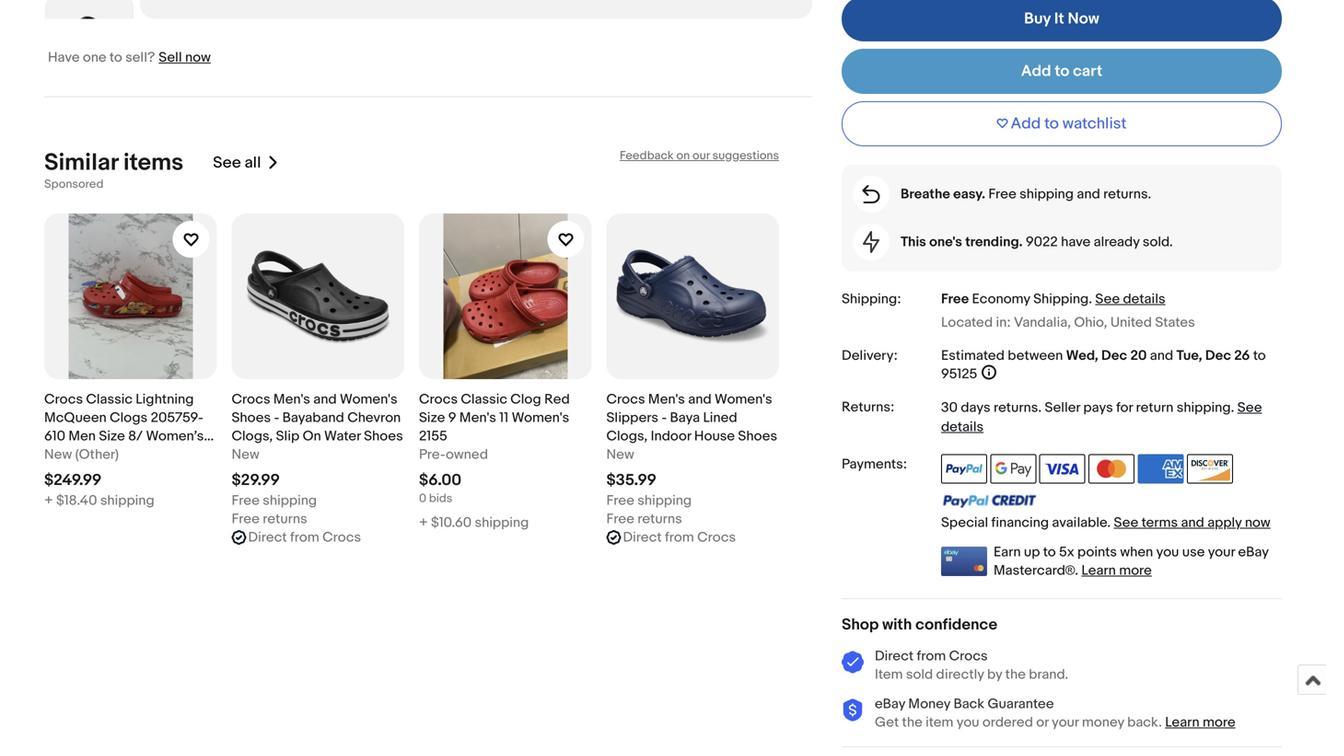 Task type: describe. For each thing, give the bounding box(es) containing it.
easy.
[[954, 186, 986, 203]]

direct for $29.99
[[248, 530, 287, 546]]

get
[[875, 715, 899, 731]]

see terms and apply now link
[[1114, 515, 1271, 531]]

located
[[941, 315, 993, 331]]

0 horizontal spatial the
[[902, 715, 923, 731]]

sell now link
[[159, 49, 211, 66]]

free inside free economy shipping . see details located in: vandalia, ohio, united states
[[941, 291, 969, 308]]

0 horizontal spatial shoes
[[232, 410, 271, 427]]

Free returns text field
[[607, 510, 682, 529]]

trending.
[[966, 234, 1023, 251]]

add to cart link
[[842, 49, 1282, 94]]

item
[[875, 667, 903, 683]]

house
[[694, 428, 735, 445]]

add for add to watchlist
[[1011, 114, 1041, 134]]

details inside see details
[[941, 419, 984, 436]]

between
[[1008, 348, 1063, 365]]

and inside the crocs men's and women's slippers - baya lined clogs, indoor house shoes new $35.99 free shipping free returns
[[688, 392, 712, 408]]

20
[[1131, 348, 1147, 365]]

9022
[[1026, 234, 1058, 251]]

already
[[1094, 234, 1140, 251]]

free shipping text field for $29.99
[[232, 492, 317, 510]]

crocs inside crocs classic clog red size 9 men's 11 women's 2155 pre-owned $6.00 0 bids + $10.60 shipping
[[419, 392, 458, 408]]

apply
[[1208, 515, 1242, 531]]

returns.
[[1104, 186, 1152, 203]]

add to watchlist
[[1011, 114, 1127, 134]]

your inside earn up to 5x points when you use your ebay mastercard®.
[[1208, 544, 1235, 561]]

this
[[901, 234, 927, 251]]

direct from crocs item sold directly by the brand.
[[875, 648, 1069, 683]]

women's
[[146, 428, 204, 445]]

buy it now
[[1024, 9, 1100, 29]]

slip
[[276, 428, 300, 445]]

See all text field
[[213, 154, 261, 173]]

ebay money back guarantee
[[875, 696, 1054, 713]]

$35.99
[[607, 471, 657, 491]]

1 horizontal spatial now
[[1245, 515, 1271, 531]]

suggestions
[[713, 149, 779, 163]]

2 horizontal spatial returns
[[994, 400, 1038, 417]]

money
[[1082, 715, 1125, 731]]

women's for $35.99
[[715, 392, 773, 408]]

shipping inside crocs classic clog red size 9 men's 11 women's 2155 pre-owned $6.00 0 bids + $10.60 shipping
[[475, 515, 529, 532]]

all
[[245, 154, 261, 173]]

our
[[693, 149, 710, 163]]

have one to sell? sell now
[[48, 49, 211, 66]]

seller
[[1045, 400, 1081, 417]]

now
[[1068, 9, 1100, 29]]

indoor
[[651, 428, 691, 445]]

(other)
[[75, 447, 119, 463]]

watchlist
[[1063, 114, 1127, 134]]

pre-
[[419, 447, 446, 463]]

free economy shipping . see details located in: vandalia, ohio, united states
[[941, 291, 1195, 331]]

days
[[961, 400, 991, 417]]

. for returns
[[1038, 400, 1042, 417]]

610
[[44, 428, 65, 445]]

confidence
[[916, 616, 998, 635]]

0 horizontal spatial ebay
[[875, 696, 906, 713]]

see all link
[[213, 149, 279, 177]]

crocs down the crocs men's and women's slippers - baya lined clogs, indoor house shoes new $35.99 free shipping free returns
[[697, 530, 736, 546]]

with details__icon image left get
[[842, 700, 864, 723]]

0 vertical spatial more
[[1119, 563, 1152, 579]]

1 dec from the left
[[1102, 348, 1128, 365]]

estimated between wed, dec 20 and tue, dec 26 to 95125
[[941, 348, 1266, 383]]

men's for $35.99
[[648, 392, 685, 408]]

for
[[1117, 400, 1133, 417]]

chevron
[[347, 410, 401, 427]]

returns:
[[842, 400, 895, 416]]

$18.40
[[56, 493, 97, 510]]

mastercard®.
[[994, 563, 1079, 579]]

crocs down crocs men's and women's shoes - bayaband chevron clogs, slip on water shoes new $29.99 free shipping free returns
[[322, 530, 361, 546]]

delivery:
[[842, 348, 898, 365]]

one's
[[930, 234, 963, 251]]

master card image
[[1089, 455, 1135, 484]]

water
[[324, 428, 361, 445]]

crocs classic lightning mcqueen clogs 205759- 610 men size 8/ women's size 10
[[44, 392, 204, 463]]

2 horizontal spatial .
[[1231, 400, 1235, 417]]

New text field
[[607, 446, 634, 464]]

30
[[941, 400, 958, 417]]

lightning
[[136, 392, 194, 408]]

direct from crocs text field for $29.99
[[248, 529, 361, 547]]

classic for $6.00
[[461, 392, 508, 408]]

visa image
[[1040, 455, 1086, 484]]

feedback on our suggestions link
[[620, 149, 779, 163]]

brand.
[[1029, 667, 1069, 683]]

to inside button
[[1045, 114, 1059, 134]]

from inside direct from crocs item sold directly by the brand.
[[917, 648, 946, 665]]

+ $18.40 shipping text field
[[44, 492, 154, 510]]

95125
[[941, 366, 978, 383]]

return
[[1136, 400, 1174, 417]]

crocs inside 'crocs classic lightning mcqueen clogs 205759- 610 men size 8/ women's size 10'
[[44, 392, 83, 408]]

see inside see details
[[1238, 400, 1262, 417]]

items
[[123, 149, 184, 177]]

shipping:
[[842, 291, 901, 308]]

to inside estimated between wed, dec 20 and tue, dec 26 to 95125
[[1254, 348, 1266, 365]]

0 vertical spatial see details link
[[1096, 291, 1166, 308]]

tue,
[[1177, 348, 1203, 365]]

bayaband
[[282, 410, 344, 427]]

special
[[941, 515, 989, 531]]

26
[[1235, 348, 1250, 365]]

- for new
[[274, 410, 279, 427]]

from for $29.99
[[290, 530, 319, 546]]

5x
[[1059, 544, 1075, 561]]

Pre-owned text field
[[419, 446, 488, 464]]

with details__icon image for breathe
[[863, 185, 880, 204]]

0 horizontal spatial learn more link
[[1082, 563, 1152, 579]]

new inside crocs men's and women's shoes - bayaband chevron clogs, slip on water shoes new $29.99 free shipping free returns
[[232, 447, 260, 463]]

with details__icon image for this
[[863, 231, 880, 253]]

see details
[[941, 400, 1262, 436]]

back
[[954, 696, 985, 713]]

Sponsored text field
[[44, 177, 104, 192]]

Free returns text field
[[232, 510, 307, 529]]

. for shipping
[[1089, 291, 1093, 308]]

10
[[73, 447, 87, 463]]

on
[[303, 428, 321, 445]]

shop
[[842, 616, 879, 635]]

shoes inside the crocs men's and women's slippers - baya lined clogs, indoor house shoes new $35.99 free shipping free returns
[[738, 428, 778, 445]]

get the item you ordered or your money back.
[[875, 715, 1162, 731]]

and up use
[[1181, 515, 1205, 531]]

details inside free economy shipping . see details located in: vandalia, ohio, united states
[[1123, 291, 1166, 308]]

earn
[[994, 544, 1021, 561]]

bids
[[429, 492, 453, 506]]

and inside estimated between wed, dec 20 and tue, dec 26 to 95125
[[1150, 348, 1174, 365]]

$29.99
[[232, 471, 280, 491]]



Task type: vqa. For each thing, say whether or not it's contained in the screenshot.
ebay in the Earn Up To 5X Points When You Use Your Ebay Mastercard®.
yes



Task type: locate. For each thing, give the bounding box(es) containing it.
1 classic from the left
[[86, 392, 133, 408]]

see up 'when'
[[1114, 515, 1139, 531]]

to right one
[[110, 49, 122, 66]]

with details__icon image left this
[[863, 231, 880, 253]]

- inside the crocs men's and women's slippers - baya lined clogs, indoor house shoes new $35.99 free shipping free returns
[[662, 410, 667, 427]]

0 horizontal spatial women's
[[340, 392, 398, 408]]

classic inside crocs classic clog red size 9 men's 11 women's 2155 pre-owned $6.00 0 bids + $10.60 shipping
[[461, 392, 508, 408]]

direct from crocs text field for $35.99
[[623, 529, 736, 547]]

add to cart
[[1021, 62, 1103, 81]]

1 vertical spatial you
[[957, 715, 980, 731]]

free shipping text field for $35.99
[[607, 492, 692, 510]]

details
[[1123, 291, 1166, 308], [941, 419, 984, 436]]

. left seller
[[1038, 400, 1042, 417]]

shipping inside crocs men's and women's shoes - bayaband chevron clogs, slip on water shoes new $29.99 free shipping free returns
[[263, 493, 317, 510]]

1 horizontal spatial you
[[1157, 544, 1179, 561]]

learn
[[1082, 563, 1116, 579], [1165, 715, 1200, 731]]

add down add to cart link
[[1011, 114, 1041, 134]]

direct from crocs for $29.99
[[248, 530, 361, 546]]

shipping up free returns text box
[[263, 493, 317, 510]]

+ down 0
[[419, 515, 428, 532]]

add to watchlist button
[[842, 101, 1282, 147]]

2 direct from crocs text field from the left
[[623, 529, 736, 547]]

lined
[[703, 410, 738, 427]]

shop with confidence
[[842, 616, 998, 635]]

have
[[48, 49, 80, 66]]

dec left '20'
[[1102, 348, 1128, 365]]

direct inside direct from crocs item sold directly by the brand.
[[875, 648, 914, 665]]

- for $35.99
[[662, 410, 667, 427]]

free shipping text field down $35.99
[[607, 492, 692, 510]]

women's inside crocs men's and women's shoes - bayaband chevron clogs, slip on water shoes new $29.99 free shipping free returns
[[340, 392, 398, 408]]

$29.99 text field
[[232, 471, 280, 491]]

united
[[1111, 315, 1152, 331]]

direct from crocs down free returns text box
[[248, 530, 361, 546]]

clogs, inside crocs men's and women's shoes - bayaband chevron clogs, slip on water shoes new $29.99 free shipping free returns
[[232, 428, 273, 445]]

$10.60
[[431, 515, 472, 532]]

new down 610
[[44, 447, 72, 463]]

0 horizontal spatial direct
[[248, 530, 287, 546]]

New (Other) text field
[[44, 446, 119, 464]]

from
[[290, 530, 319, 546], [665, 530, 694, 546], [917, 648, 946, 665]]

more right the back.
[[1203, 715, 1236, 731]]

New text field
[[232, 446, 260, 464]]

you inside earn up to 5x points when you use your ebay mastercard®.
[[1157, 544, 1179, 561]]

with
[[883, 616, 912, 635]]

1 horizontal spatial men's
[[460, 410, 496, 427]]

paypal image
[[941, 455, 988, 484]]

classic inside 'crocs classic lightning mcqueen clogs 205759- 610 men size 8/ women's size 10'
[[86, 392, 133, 408]]

3 new from the left
[[607, 447, 634, 463]]

ebay inside earn up to 5x points when you use your ebay mastercard®.
[[1238, 544, 1269, 561]]

1 vertical spatial details
[[941, 419, 984, 436]]

2 horizontal spatial new
[[607, 447, 634, 463]]

men's for new
[[274, 392, 310, 408]]

0
[[419, 492, 427, 506]]

1 horizontal spatial direct from crocs text field
[[623, 529, 736, 547]]

you
[[1157, 544, 1179, 561], [957, 715, 980, 731]]

1 horizontal spatial the
[[1006, 667, 1026, 683]]

classic up clogs
[[86, 392, 133, 408]]

shipping right return
[[1177, 400, 1231, 417]]

crocs up directly
[[949, 648, 988, 665]]

and up bayaband
[[313, 392, 337, 408]]

payments:
[[842, 457, 907, 473]]

0 bids text field
[[419, 492, 453, 506]]

women's inside crocs classic clog red size 9 men's 11 women's 2155 pre-owned $6.00 0 bids + $10.60 shipping
[[512, 410, 569, 427]]

2 horizontal spatial women's
[[715, 392, 773, 408]]

women's up chevron
[[340, 392, 398, 408]]

women's
[[340, 392, 398, 408], [715, 392, 773, 408], [512, 410, 569, 427]]

1 clogs, from the left
[[232, 428, 273, 445]]

1 horizontal spatial from
[[665, 530, 694, 546]]

0 vertical spatial learn more
[[1082, 563, 1152, 579]]

guarantee
[[988, 696, 1054, 713]]

vandalia,
[[1014, 315, 1071, 331]]

0 vertical spatial ebay
[[1238, 544, 1269, 561]]

1 horizontal spatial size
[[99, 428, 125, 445]]

0 vertical spatial learn
[[1082, 563, 1116, 579]]

size up the 2155
[[419, 410, 445, 427]]

see left the all
[[213, 154, 241, 173]]

1 horizontal spatial ebay
[[1238, 544, 1269, 561]]

2 new from the left
[[232, 447, 260, 463]]

direct from crocs text field down $29.99 text field
[[248, 529, 361, 547]]

0 horizontal spatial clogs,
[[232, 428, 273, 445]]

2 horizontal spatial shoes
[[738, 428, 778, 445]]

shoes right house
[[738, 428, 778, 445]]

the right by
[[1006, 667, 1026, 683]]

crocs up new text box
[[232, 392, 270, 408]]

men's inside crocs men's and women's shoes - bayaband chevron clogs, slip on water shoes new $29.99 free shipping free returns
[[274, 392, 310, 408]]

0 horizontal spatial men's
[[274, 392, 310, 408]]

men
[[68, 428, 96, 445]]

with details__icon image for direct
[[842, 652, 864, 675]]

directly
[[936, 667, 984, 683]]

states
[[1155, 315, 1195, 331]]

add left the cart
[[1021, 62, 1052, 81]]

1 horizontal spatial more
[[1203, 715, 1236, 731]]

ebay up get
[[875, 696, 906, 713]]

details down 30
[[941, 419, 984, 436]]

1 horizontal spatial new
[[232, 447, 260, 463]]

from for $35.99
[[665, 530, 694, 546]]

+
[[44, 493, 53, 510], [419, 515, 428, 532]]

2 horizontal spatial size
[[419, 410, 445, 427]]

similar items
[[44, 149, 184, 177]]

learn more link right the back.
[[1165, 715, 1236, 731]]

0 horizontal spatial returns
[[263, 511, 307, 528]]

+ inside 'new (other) $249.99 + $18.40 shipping'
[[44, 493, 53, 510]]

buy it now link
[[842, 0, 1282, 42]]

direct from crocs down free returns text field
[[623, 530, 736, 546]]

the
[[1006, 667, 1026, 683], [902, 715, 923, 731]]

1 vertical spatial add
[[1011, 114, 1041, 134]]

shipping up 9022
[[1020, 186, 1074, 203]]

free shipping text field down $29.99
[[232, 492, 317, 510]]

your right use
[[1208, 544, 1235, 561]]

size down 610
[[44, 447, 70, 463]]

direct down free returns text field
[[623, 530, 662, 546]]

1 vertical spatial +
[[419, 515, 428, 532]]

0 horizontal spatial direct from crocs
[[248, 530, 361, 546]]

1 horizontal spatial classic
[[461, 392, 508, 408]]

1 horizontal spatial learn
[[1165, 715, 1200, 731]]

1 horizontal spatial .
[[1089, 291, 1093, 308]]

- up indoor
[[662, 410, 667, 427]]

women's for $29.99
[[340, 392, 398, 408]]

crocs inside the crocs men's and women's slippers - baya lined clogs, indoor house shoes new $35.99 free shipping free returns
[[607, 392, 645, 408]]

shoes down chevron
[[364, 428, 403, 445]]

0 horizontal spatial .
[[1038, 400, 1042, 417]]

0 horizontal spatial new
[[44, 447, 72, 463]]

with details__icon image left breathe
[[863, 185, 880, 204]]

0 vertical spatial the
[[1006, 667, 1026, 683]]

now right sell
[[185, 49, 211, 66]]

learn right the back.
[[1165, 715, 1200, 731]]

baya
[[670, 410, 700, 427]]

the inside direct from crocs item sold directly by the brand.
[[1006, 667, 1026, 683]]

paypal credit image
[[941, 494, 1037, 509]]

the down money
[[902, 715, 923, 731]]

to left the watchlist
[[1045, 114, 1059, 134]]

ohio,
[[1074, 315, 1108, 331]]

and right '20'
[[1150, 348, 1174, 365]]

money
[[909, 696, 951, 713]]

1 horizontal spatial details
[[1123, 291, 1166, 308]]

direct for free
[[623, 530, 662, 546]]

crocs up mcqueen
[[44, 392, 83, 408]]

2155
[[419, 428, 448, 445]]

. up ohio,
[[1089, 291, 1093, 308]]

0 horizontal spatial size
[[44, 447, 70, 463]]

returns right days
[[994, 400, 1038, 417]]

shipping right the $10.60
[[475, 515, 529, 532]]

0 horizontal spatial direct from crocs text field
[[248, 529, 361, 547]]

$35.99 text field
[[607, 471, 657, 491]]

size inside crocs classic clog red size 9 men's 11 women's 2155 pre-owned $6.00 0 bids + $10.60 shipping
[[419, 410, 445, 427]]

with details__icon image
[[863, 185, 880, 204], [863, 231, 880, 253], [842, 652, 864, 675], [842, 700, 864, 723]]

clogs, for $35.99
[[607, 428, 648, 445]]

you down back
[[957, 715, 980, 731]]

and up the baya
[[688, 392, 712, 408]]

returns down $29.99 text field
[[263, 511, 307, 528]]

. down the "26"
[[1231, 400, 1235, 417]]

new (other) $249.99 + $18.40 shipping
[[44, 447, 154, 510]]

1 horizontal spatial learn more link
[[1165, 715, 1236, 731]]

returns inside the crocs men's and women's slippers - baya lined clogs, indoor house shoes new $35.99 free shipping free returns
[[638, 511, 682, 528]]

+ $10.60 shipping text field
[[419, 514, 529, 533]]

ebay down apply
[[1238, 544, 1269, 561]]

new inside the crocs men's and women's slippers - baya lined clogs, indoor house shoes new $35.99 free shipping free returns
[[607, 447, 634, 463]]

see inside free economy shipping . see details located in: vandalia, ohio, united states
[[1096, 291, 1120, 308]]

buy
[[1024, 9, 1051, 29]]

financing
[[992, 515, 1049, 531]]

0 horizontal spatial dec
[[1102, 348, 1128, 365]]

0 vertical spatial details
[[1123, 291, 1166, 308]]

2 clogs, from the left
[[607, 428, 648, 445]]

points
[[1078, 544, 1117, 561]]

from down free returns text field
[[665, 530, 694, 546]]

+ inside crocs classic clog red size 9 men's 11 women's 2155 pre-owned $6.00 0 bids + $10.60 shipping
[[419, 515, 428, 532]]

1 horizontal spatial women's
[[512, 410, 569, 427]]

by
[[987, 667, 1003, 683]]

to inside earn up to 5x points when you use your ebay mastercard®.
[[1043, 544, 1056, 561]]

0 horizontal spatial now
[[185, 49, 211, 66]]

from down free returns text box
[[290, 530, 319, 546]]

shipping right "$18.40"
[[100, 493, 154, 510]]

1 vertical spatial see details link
[[941, 400, 1262, 436]]

to right the "26"
[[1254, 348, 1266, 365]]

women's down "clog"
[[512, 410, 569, 427]]

1 direct from crocs text field from the left
[[248, 529, 361, 547]]

and
[[1077, 186, 1101, 203], [1150, 348, 1174, 365], [313, 392, 337, 408], [688, 392, 712, 408], [1181, 515, 1205, 531]]

0 horizontal spatial you
[[957, 715, 980, 731]]

women's up 'lined'
[[715, 392, 773, 408]]

0 vertical spatial you
[[1157, 544, 1179, 561]]

0 horizontal spatial from
[[290, 530, 319, 546]]

1 horizontal spatial direct from crocs
[[623, 530, 736, 546]]

new inside 'new (other) $249.99 + $18.40 shipping'
[[44, 447, 72, 463]]

to left 5x
[[1043, 544, 1056, 561]]

see all
[[213, 154, 261, 173]]

available.
[[1052, 515, 1111, 531]]

sold
[[906, 667, 933, 683]]

shipping
[[1034, 291, 1089, 308]]

0 horizontal spatial your
[[1052, 715, 1079, 731]]

sell
[[159, 49, 182, 66]]

you left use
[[1157, 544, 1179, 561]]

direct
[[248, 530, 287, 546], [623, 530, 662, 546], [875, 648, 914, 665]]

classic up 11
[[461, 392, 508, 408]]

1 horizontal spatial clogs,
[[607, 428, 648, 445]]

shipping up free returns text field
[[638, 493, 692, 510]]

use
[[1183, 544, 1205, 561]]

0 vertical spatial add
[[1021, 62, 1052, 81]]

new up $29.99 text field
[[232, 447, 260, 463]]

0 horizontal spatial details
[[941, 419, 984, 436]]

2 horizontal spatial from
[[917, 648, 946, 665]]

direct up item
[[875, 648, 914, 665]]

0 horizontal spatial -
[[274, 410, 279, 427]]

1 vertical spatial ebay
[[875, 696, 906, 713]]

crocs up "slippers"
[[607, 392, 645, 408]]

learn more link down points
[[1082, 563, 1152, 579]]

crocs inside crocs men's and women's shoes - bayaband chevron clogs, slip on water shoes new $29.99 free shipping free returns
[[232, 392, 270, 408]]

0 horizontal spatial +
[[44, 493, 53, 510]]

red
[[545, 392, 570, 408]]

1 vertical spatial now
[[1245, 515, 1271, 531]]

1 new from the left
[[44, 447, 72, 463]]

shipping inside 'new (other) $249.99 + $18.40 shipping'
[[100, 493, 154, 510]]

men's inside crocs classic clog red size 9 men's 11 women's 2155 pre-owned $6.00 0 bids + $10.60 shipping
[[460, 410, 496, 427]]

add for add to cart
[[1021, 62, 1052, 81]]

- inside crocs men's and women's shoes - bayaband chevron clogs, slip on water shoes new $29.99 free shipping free returns
[[274, 410, 279, 427]]

0 vertical spatial learn more link
[[1082, 563, 1152, 579]]

1 free shipping text field from the left
[[232, 492, 317, 510]]

your
[[1208, 544, 1235, 561], [1052, 715, 1079, 731]]

ordered
[[983, 715, 1033, 731]]

1 vertical spatial your
[[1052, 715, 1079, 731]]

dec
[[1102, 348, 1128, 365], [1206, 348, 1232, 365]]

1 horizontal spatial shoes
[[364, 428, 403, 445]]

now right apply
[[1245, 515, 1271, 531]]

add inside button
[[1011, 114, 1041, 134]]

direct from crocs for $35.99
[[623, 530, 736, 546]]

clogs, down "slippers"
[[607, 428, 648, 445]]

0 horizontal spatial more
[[1119, 563, 1152, 579]]

mcqueen
[[44, 410, 107, 427]]

discover image
[[1187, 455, 1233, 484]]

1 horizontal spatial free shipping text field
[[607, 492, 692, 510]]

on
[[677, 149, 690, 163]]

estimated
[[941, 348, 1005, 365]]

and inside crocs men's and women's shoes - bayaband chevron clogs, slip on water shoes new $29.99 free shipping free returns
[[313, 392, 337, 408]]

clogs, inside the crocs men's and women's slippers - baya lined clogs, indoor house shoes new $35.99 free shipping free returns
[[607, 428, 648, 445]]

0 vertical spatial +
[[44, 493, 53, 510]]

0 horizontal spatial learn more
[[1082, 563, 1152, 579]]

clogs
[[110, 410, 148, 427]]

1 direct from crocs from the left
[[248, 530, 361, 546]]

special financing available. see terms and apply now
[[941, 515, 1271, 531]]

1 horizontal spatial direct
[[623, 530, 662, 546]]

2 direct from crocs from the left
[[623, 530, 736, 546]]

shipping inside the crocs men's and women's slippers - baya lined clogs, indoor house shoes new $35.99 free shipping free returns
[[638, 493, 692, 510]]

feedback on our suggestions
[[620, 149, 779, 163]]

learn more down points
[[1082, 563, 1152, 579]]

and left returns.
[[1077, 186, 1101, 203]]

2 vertical spatial size
[[44, 447, 70, 463]]

1 vertical spatial size
[[99, 428, 125, 445]]

new up $35.99
[[607, 447, 634, 463]]

men's up bayaband
[[274, 392, 310, 408]]

economy
[[972, 291, 1031, 308]]

men's right 9
[[460, 410, 496, 427]]

205759-
[[151, 410, 203, 427]]

1 vertical spatial learn more link
[[1165, 715, 1236, 731]]

learn more right the back.
[[1165, 715, 1236, 731]]

crocs classic clog red size 9 men's 11 women's 2155 pre-owned $6.00 0 bids + $10.60 shipping
[[419, 392, 570, 532]]

1 horizontal spatial dec
[[1206, 348, 1232, 365]]

now
[[185, 49, 211, 66], [1245, 515, 1271, 531]]

crocs men's and women's slippers - baya lined clogs, indoor house shoes new $35.99 free shipping free returns
[[607, 392, 778, 528]]

1 vertical spatial the
[[902, 715, 923, 731]]

clog
[[511, 392, 541, 408]]

men's up the baya
[[648, 392, 685, 408]]

2 horizontal spatial men's
[[648, 392, 685, 408]]

$6.00
[[419, 471, 462, 491]]

feedback
[[620, 149, 674, 163]]

women's inside the crocs men's and women's slippers - baya lined clogs, indoor house shoes new $35.99 free shipping free returns
[[715, 392, 773, 408]]

0 horizontal spatial free shipping text field
[[232, 492, 317, 510]]

2 dec from the left
[[1206, 348, 1232, 365]]

0 vertical spatial your
[[1208, 544, 1235, 561]]

1 horizontal spatial -
[[662, 410, 667, 427]]

1 vertical spatial learn more
[[1165, 715, 1236, 731]]

$6.00 text field
[[419, 471, 462, 491]]

to left the cart
[[1055, 62, 1070, 81]]

1 vertical spatial learn
[[1165, 715, 1200, 731]]

30 days returns . seller pays for return shipping .
[[941, 400, 1238, 417]]

cart
[[1073, 62, 1103, 81]]

0 vertical spatial now
[[185, 49, 211, 66]]

0 horizontal spatial learn
[[1082, 563, 1116, 579]]

from up sold
[[917, 648, 946, 665]]

0 vertical spatial size
[[419, 410, 445, 427]]

1 horizontal spatial +
[[419, 515, 428, 532]]

shoes up new text box
[[232, 410, 271, 427]]

learn down points
[[1082, 563, 1116, 579]]

2 free shipping text field from the left
[[607, 492, 692, 510]]

your right or
[[1052, 715, 1079, 731]]

1 horizontal spatial learn more
[[1165, 715, 1236, 731]]

dec left the "26"
[[1206, 348, 1232, 365]]

2 - from the left
[[662, 410, 667, 427]]

- up 'slip' at the left bottom of the page
[[274, 410, 279, 427]]

1 vertical spatial more
[[1203, 715, 1236, 731]]

breathe easy. free shipping and returns.
[[901, 186, 1152, 203]]

$249.99 text field
[[44, 471, 102, 491]]

see up ohio,
[[1096, 291, 1120, 308]]

more down 'when'
[[1119, 563, 1152, 579]]

0 horizontal spatial classic
[[86, 392, 133, 408]]

ebay mastercard image
[[941, 547, 988, 576]]

crocs inside direct from crocs item sold directly by the brand.
[[949, 648, 988, 665]]

american express image
[[1138, 455, 1184, 484]]

+ left "$18.40"
[[44, 493, 53, 510]]

2 classic from the left
[[461, 392, 508, 408]]

crocs up 9
[[419, 392, 458, 408]]

direct from crocs text field down $35.99 text field
[[623, 529, 736, 547]]

size left 8/
[[99, 428, 125, 445]]

Free shipping text field
[[232, 492, 317, 510], [607, 492, 692, 510]]

item
[[926, 715, 954, 731]]

see down the "26"
[[1238, 400, 1262, 417]]

1 horizontal spatial returns
[[638, 511, 682, 528]]

-
[[274, 410, 279, 427], [662, 410, 667, 427]]

2 horizontal spatial direct
[[875, 648, 914, 665]]

returns down $35.99 text field
[[638, 511, 682, 528]]

breathe
[[901, 186, 950, 203]]

men's inside the crocs men's and women's slippers - baya lined clogs, indoor house shoes new $35.99 free shipping free returns
[[648, 392, 685, 408]]

with details__icon image left item
[[842, 652, 864, 675]]

1 - from the left
[[274, 410, 279, 427]]

google pay image
[[991, 455, 1037, 484]]

. inside free economy shipping . see details located in: vandalia, ohio, united states
[[1089, 291, 1093, 308]]

clogs, for new
[[232, 428, 273, 445]]

clogs, up new text box
[[232, 428, 273, 445]]

details up united
[[1123, 291, 1166, 308]]

it
[[1055, 9, 1065, 29]]

Direct from Crocs text field
[[248, 529, 361, 547], [623, 529, 736, 547]]

1 horizontal spatial your
[[1208, 544, 1235, 561]]

returns inside crocs men's and women's shoes - bayaband chevron clogs, slip on water shoes new $29.99 free shipping free returns
[[263, 511, 307, 528]]

one
[[83, 49, 106, 66]]

direct down free returns text box
[[248, 530, 287, 546]]

classic for 10
[[86, 392, 133, 408]]

in:
[[996, 315, 1011, 331]]

9
[[448, 410, 456, 427]]



